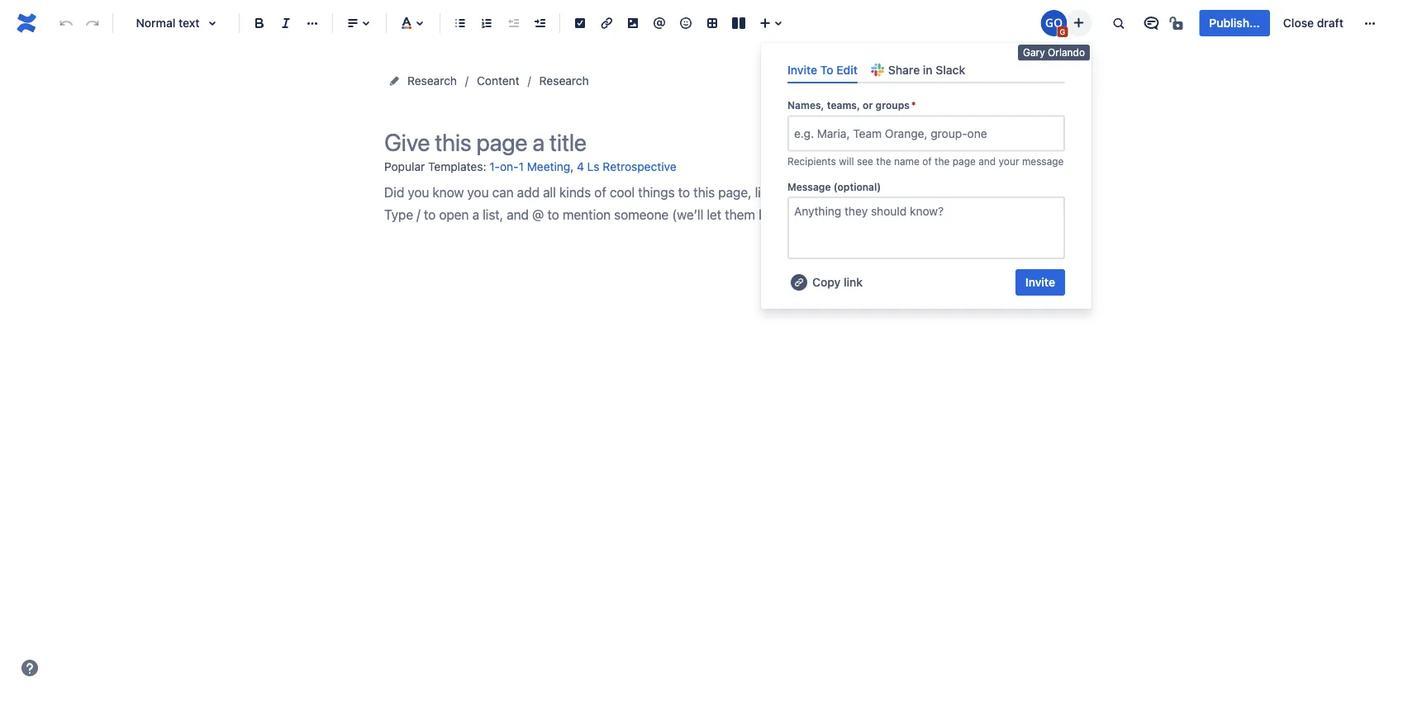 Task type: locate. For each thing, give the bounding box(es) containing it.
link image
[[597, 13, 617, 33]]

the right see
[[876, 156, 892, 168]]

1 research link from the left
[[408, 71, 457, 91]]

1 vertical spatial invite
[[1026, 276, 1056, 289]]

and
[[979, 156, 996, 168]]

1 horizontal spatial invite
[[1026, 276, 1056, 289]]

draft
[[1317, 16, 1344, 30]]

message
[[1022, 156, 1064, 168]]

2 the from the left
[[935, 156, 950, 168]]

redo ⌘⇧z image
[[83, 13, 102, 33]]

numbered list ⌘⇧7 image
[[477, 13, 497, 33]]

emoji image
[[676, 13, 696, 33]]

publish...
[[1210, 16, 1260, 30]]

bullet list ⌘⇧8 image
[[450, 13, 470, 33]]

bold ⌘b image
[[250, 13, 269, 33]]

0 vertical spatial invite
[[788, 63, 818, 76]]

align left image
[[343, 13, 363, 33]]

invite for invite to edit
[[788, 63, 818, 76]]

tab list containing invite to edit
[[781, 56, 1072, 84]]

of
[[923, 156, 932, 168]]

popular
[[384, 160, 425, 173]]

recipients
[[788, 156, 836, 168]]

2 research from the left
[[539, 74, 589, 88]]

invite inside invite button
[[1026, 276, 1056, 289]]

recipients will see the name of the page and your message
[[788, 156, 1064, 168]]

normal text button
[[120, 5, 232, 41]]

content
[[477, 74, 520, 88]]

normal text
[[136, 16, 200, 30]]

0 horizontal spatial research link
[[408, 71, 457, 91]]

copy link
[[813, 276, 863, 289]]

ls
[[587, 160, 600, 174]]

0 horizontal spatial research
[[408, 74, 457, 88]]

group-
[[931, 127, 968, 140]]

invite button
[[1016, 270, 1065, 296]]

Names, teams, or groups e.g. Maria, Team Orange, group-one text field
[[794, 125, 797, 142]]

popular templates: 1-on-1 meeting , 4 ls retrospective
[[384, 160, 677, 174]]

share
[[889, 63, 920, 76]]

help image
[[20, 659, 40, 679]]

confluence image
[[13, 10, 40, 36]]

1-
[[490, 160, 500, 174]]

team
[[853, 127, 882, 140]]

groups
[[876, 100, 910, 111]]

e.g.
[[794, 127, 814, 140]]

action item image
[[570, 13, 590, 33]]

1 horizontal spatial the
[[935, 156, 950, 168]]

names, teams, or groups *
[[788, 100, 916, 111]]

0 horizontal spatial invite
[[788, 63, 818, 76]]

tab list
[[781, 56, 1072, 84]]

1 horizontal spatial research link
[[539, 71, 589, 91]]

edit
[[837, 63, 858, 76]]

research link down action item icon
[[539, 71, 589, 91]]

close
[[1284, 16, 1314, 30]]

undo ⌘z image
[[56, 13, 76, 33]]

*
[[912, 100, 916, 111]]

(optional)
[[834, 181, 881, 193]]

the
[[876, 156, 892, 168], [935, 156, 950, 168]]

research
[[408, 74, 457, 88], [539, 74, 589, 88]]

the right of
[[935, 156, 950, 168]]

gary
[[1023, 47, 1045, 58]]

research right move this page image
[[408, 74, 457, 88]]

0 horizontal spatial the
[[876, 156, 892, 168]]

invite
[[788, 63, 818, 76], [1026, 276, 1056, 289]]

retrospective
[[603, 160, 677, 174]]

comment icon image
[[1142, 13, 1162, 33]]

1 horizontal spatial research
[[539, 74, 589, 88]]

gary orlando
[[1023, 47, 1085, 58]]

research link right move this page image
[[408, 71, 457, 91]]

make page full-width image
[[988, 71, 1008, 91]]

page
[[953, 156, 976, 168]]

1
[[519, 160, 524, 174]]

text
[[179, 16, 200, 30]]

names,
[[788, 100, 825, 111]]

no restrictions image
[[1168, 13, 1188, 33]]

orange,
[[885, 127, 928, 140]]

italic ⌘i image
[[276, 13, 296, 33]]

confluence image
[[13, 10, 40, 36]]

message
[[788, 181, 831, 193]]

normal
[[136, 16, 176, 30]]

invite to edit image
[[1069, 13, 1089, 33]]

Main content area, start typing to enter text. text field
[[384, 181, 1013, 226]]

research down action item icon
[[539, 74, 589, 88]]

in
[[923, 63, 933, 76]]

link
[[844, 276, 863, 289]]

research link
[[408, 71, 457, 91], [539, 71, 589, 91]]



Task type: vqa. For each thing, say whether or not it's contained in the screenshot.
tooltip
no



Task type: describe. For each thing, give the bounding box(es) containing it.
find and replace image
[[1109, 13, 1129, 33]]

invite to edit
[[788, 63, 858, 76]]

Message (optional) text field
[[788, 197, 1065, 260]]

outdent ⇧tab image
[[503, 13, 523, 33]]

share in slack
[[889, 63, 966, 76]]

meeting
[[527, 160, 571, 174]]

content link
[[477, 71, 520, 91]]

copy link button
[[788, 270, 865, 296]]

publish... button
[[1200, 10, 1270, 36]]

will
[[839, 156, 854, 168]]

copy
[[813, 276, 841, 289]]

invite for invite
[[1026, 276, 1056, 289]]

indent tab image
[[530, 13, 550, 33]]

add image, video, or file image
[[623, 13, 643, 33]]

on-
[[500, 160, 519, 174]]

slack
[[936, 63, 966, 76]]

gary orlando tooltip
[[1018, 45, 1090, 61]]

more formatting image
[[303, 13, 322, 33]]

more image
[[1361, 13, 1380, 33]]

4
[[577, 160, 584, 174]]

close draft button
[[1274, 10, 1354, 36]]

layouts image
[[729, 13, 749, 33]]

Give this page a title text field
[[384, 129, 1013, 156]]

4 ls retrospective button
[[577, 154, 677, 181]]

,
[[571, 160, 574, 173]]

table image
[[703, 13, 722, 33]]

1 the from the left
[[876, 156, 892, 168]]

move this page image
[[388, 74, 401, 88]]

name
[[894, 156, 920, 168]]

close draft
[[1284, 16, 1344, 30]]

gary orlando image
[[1041, 10, 1067, 36]]

templates:
[[428, 160, 486, 173]]

e.g. maria, team orange, group-one
[[794, 127, 987, 140]]

to
[[821, 63, 834, 76]]

see
[[857, 156, 874, 168]]

2 research link from the left
[[539, 71, 589, 91]]

mention image
[[650, 13, 670, 33]]

1 research from the left
[[408, 74, 457, 88]]

or
[[863, 100, 873, 111]]

maria,
[[817, 127, 850, 140]]

message (optional)
[[788, 181, 881, 193]]

teams,
[[827, 100, 860, 111]]

one
[[968, 127, 987, 140]]

orlando
[[1048, 47, 1085, 58]]

1-on-1 meeting button
[[490, 154, 571, 181]]

your
[[999, 156, 1020, 168]]



